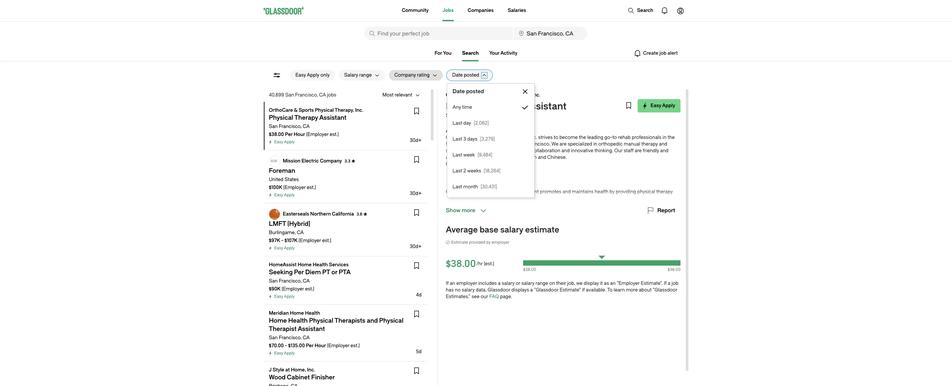Task type: locate. For each thing, give the bounding box(es) containing it.
apply for united states $100k (employer est.)
[[284, 193, 295, 198]]

style
[[273, 368, 284, 373]]

assistant inside our company's physical therapy assistant promotes and maintains health by providing physical therapy services under the supervision of a physical therapist, administers treatment programs for patients, assesses patient health by interviewing patients, performing physical examinations, and obtaining updating, and studying therapy histories. the ideal candidate should be able to work independently with excellent customer service mentality. fluency in chinese would be an advantage but not necessary. we promote evidence-based medicine in manual therapy and therapeutic exercise procedures. new graduate with a keen interest in orthopedic manual therapy is welcome to apply.
[[518, 189, 539, 195]]

chinese.
[[547, 155, 567, 160]]

providing
[[616, 189, 636, 195]]

1 vertical spatial ★
[[363, 212, 367, 217]]

2 horizontal spatial are
[[635, 148, 642, 154]]

an inside our company's physical therapy assistant promotes and maintains health by providing physical therapy services under the supervision of a physical therapist, administers treatment programs for patients, assesses patient health by interviewing patients, performing physical examinations, and obtaining updating, and studying therapy histories. the ideal candidate should be able to work independently with excellent customer service mentality. fluency in chinese would be an advantage but not necessary. we promote evidence-based medicine in manual therapy and therapeutic exercise procedures. new graduate with a keen interest in orthopedic manual therapy is welcome to apply.
[[593, 216, 598, 221]]

therapy inside our company's physical therapy assistant promotes and maintains health by providing physical therapy services under the supervision of a physical therapist, administers treatment programs for patients, assesses patient health by interviewing patients, performing physical examinations, and obtaining updating, and studying therapy histories. the ideal candidate should be able to work independently with excellent customer service mentality. fluency in chinese would be an advantage but not necessary. we promote evidence-based medicine in manual therapy and therapeutic exercise procedures. new graduate with a keen interest in orthopedic manual therapy is welcome to apply.
[[500, 189, 517, 195]]

an up has
[[450, 281, 455, 287]]

5d
[[416, 349, 422, 355]]

0 vertical spatial manual
[[624, 141, 640, 147]]

inc. inside orthocare & sports physical therapy, inc. physical therapy assistant san francisco, ca
[[532, 92, 540, 98]]

san inside 'san francisco, ca $70.00 - $135.00 per hour (employer est.)'
[[269, 335, 278, 341]]

0 horizontal spatial search
[[462, 50, 479, 56]]

★ for easterseals northern california
[[363, 212, 367, 217]]

a right of
[[520, 196, 522, 202]]

estimate
[[451, 240, 468, 245]]

orthopedic inside about us orthocare & sports physical therapy inc. strives to become the leading go-to rehab professionals in the sunset and richmond district in san francisco. we are specialized in orthopedic manual therapy and sports physical therapy. we encourage collaboration and innovative thinking. our staff are friendly and approachable, and are bilingual in english and chinese. our work environment includes:
[[599, 141, 623, 147]]

0 vertical spatial orthopedic
[[599, 141, 623, 147]]

- inside 'burlingame, ca $97k - $107k (employer est.)'
[[281, 238, 284, 244]]

we down district
[[498, 148, 505, 154]]

0 vertical spatial we
[[552, 141, 559, 147]]

0 vertical spatial sports
[[476, 92, 491, 98]]

more
[[462, 208, 475, 214], [626, 288, 638, 293]]

0 vertical spatial ★
[[351, 159, 355, 164]]

patients,
[[644, 196, 663, 202], [533, 203, 551, 208]]

1 last from the top
[[453, 121, 462, 126]]

2 last from the top
[[453, 136, 462, 142]]

& right 3
[[471, 135, 474, 140]]

physical up the approachable,
[[461, 148, 479, 154]]

employer inside if an employer includes a salary or salary range on their job, we display it as an "employer estimate".  if a job has no salary data, glassdoor displays a "glassdoor estimate" if available.  to learn more about "glassdoor estimates," see our
[[456, 281, 477, 287]]

home for homeassist
[[298, 262, 312, 268]]

therapy left is
[[538, 229, 554, 235]]

$38.00 up the job
[[668, 268, 681, 272]]

days
[[467, 136, 477, 142]]

be left able
[[596, 209, 601, 215]]

are right staff
[[635, 148, 642, 154]]

0 vertical spatial our
[[614, 148, 623, 154]]

home right meridian
[[290, 311, 304, 316]]

0 vertical spatial health
[[595, 189, 609, 195]]

estimate provided by employer
[[451, 240, 510, 245]]

inc.
[[532, 92, 540, 98], [355, 108, 363, 113], [529, 135, 537, 140], [307, 368, 315, 373]]

1 horizontal spatial per
[[306, 343, 314, 349]]

orthocare for orthocare & sports physical therapy, inc. physical therapy assistant san francisco, ca
[[446, 92, 470, 98]]

patients, up the
[[533, 203, 551, 208]]

more up customer on the bottom of page
[[462, 208, 475, 214]]

0 horizontal spatial orthopedic
[[495, 229, 519, 235]]

employer
[[492, 240, 510, 245], [456, 281, 477, 287]]

would
[[572, 216, 585, 221]]

3 30d+ from the top
[[410, 244, 422, 250]]

0 vertical spatial range
[[359, 72, 372, 78]]

0 vertical spatial -
[[281, 238, 284, 244]]

health
[[313, 262, 328, 268], [305, 311, 320, 316]]

0 horizontal spatial none field
[[364, 27, 513, 40]]

easy apply for san francisco, ca $70.00 - $135.00 per hour (employer est.)
[[274, 351, 295, 356]]

apply for burlingame, ca $97k - $107k (employer est.)
[[284, 246, 295, 251]]

orthopedic down go-
[[599, 141, 623, 147]]

san
[[285, 92, 294, 98], [446, 113, 456, 119], [269, 124, 278, 129], [518, 141, 527, 147], [269, 279, 278, 284], [269, 335, 278, 341]]

be down should
[[586, 216, 592, 221]]

more down "employer
[[626, 288, 638, 293]]

home for meridian
[[290, 311, 304, 316]]

a left the job
[[668, 281, 671, 287]]

assistant inside orthocare & sports physical therapy, inc. physical therapy assistant san francisco, ca
[[524, 101, 567, 112]]

2 vertical spatial 30d+
[[410, 244, 422, 250]]

in down the mentality.
[[525, 222, 529, 228]]

san up the "$90k"
[[269, 279, 278, 284]]

francisco, up $135.00
[[279, 335, 302, 341]]

orthocare inside orthocare & sports physical therapy, inc. physical therapy assistant san francisco, ca
[[446, 92, 470, 98]]

with up the 'graduate'
[[662, 209, 672, 215]]

mission electric company logo image
[[269, 156, 280, 167]]

relaxed
[[459, 179, 477, 184]]

company left 3.3
[[320, 158, 342, 164]]

orthopedic down medicine
[[495, 229, 519, 235]]

1 vertical spatial company
[[320, 158, 342, 164]]

francisco, inside 'san francisco, ca $70.00 - $135.00 per hour (employer est.)'
[[279, 335, 302, 341]]

0 horizontal spatial are
[[488, 155, 495, 160]]

1 vertical spatial search
[[462, 50, 479, 56]]

orthocare down '40,699'
[[269, 108, 293, 113]]

0 vertical spatial posted
[[464, 72, 479, 78]]

1 vertical spatial hour
[[315, 343, 326, 349]]

day
[[463, 121, 471, 126]]

★ inside easterseals northern california 3.6 ★
[[363, 212, 367, 217]]

0 vertical spatial work
[[455, 161, 466, 167]]

apply inside button
[[662, 103, 675, 109]]

apply
[[307, 72, 319, 78], [662, 103, 675, 109], [284, 140, 295, 144], [284, 193, 295, 198], [284, 246, 295, 251], [284, 295, 295, 299], [284, 351, 295, 356]]

home
[[298, 262, 312, 268], [290, 311, 304, 316]]

0 horizontal spatial by
[[486, 240, 491, 245]]

0 horizontal spatial hour
[[294, 132, 305, 137]]

est.) inside united states $100k (employer est.)
[[307, 185, 316, 191]]

0 horizontal spatial per
[[285, 132, 293, 137]]

sports down 40,699 san francisco, ca jobs
[[299, 108, 314, 113]]

easy apply inside button
[[651, 103, 675, 109]]

our company's physical therapy assistant promotes and maintains health by providing physical therapy services under the supervision of a physical therapist, administers treatment programs for patients, assesses patient health by interviewing patients, performing physical examinations, and obtaining updating, and studying therapy histories. the ideal candidate should be able to work independently with excellent customer service mentality. fluency in chinese would be an advantage but not necessary. we promote evidence-based medicine in manual therapy and therapeutic exercise procedures. new graduate with a keen interest in orthopedic manual therapy is welcome to apply.
[[446, 189, 678, 235]]

est.) inside 'burlingame, ca $97k - $107k (employer est.)'
[[322, 238, 331, 244]]

none field search keyword
[[364, 27, 513, 40]]

to down examinations,
[[613, 209, 617, 215]]

0 vertical spatial be
[[596, 209, 601, 215]]

1 vertical spatial &
[[294, 108, 298, 113]]

& inside orthocare & sports physical therapy, inc. physical therapy assistant san francisco, ca
[[471, 92, 475, 98]]

sports for orthocare & sports physical therapy, inc. physical therapy assistant san francisco, ca
[[476, 92, 491, 98]]

1 horizontal spatial ★
[[363, 212, 367, 217]]

therapy inside about us orthocare & sports physical therapy inc. strives to become the leading go-to rehab professionals in the sunset and richmond district in san francisco. we are specialized in orthopedic manual therapy and sports physical therapy. we encourage collaboration and innovative thinking. our staff are friendly and approachable, and are bilingual in english and chinese. our work environment includes:
[[510, 135, 528, 140]]

jobs
[[443, 8, 454, 13]]

advantage
[[600, 216, 623, 221]]

sunset
[[446, 141, 462, 147]]

3
[[463, 136, 466, 142]]

1 horizontal spatial therapy,
[[512, 92, 531, 98]]

jobs list element
[[264, 102, 431, 386]]

ideal
[[545, 209, 555, 215]]

with down promote
[[446, 229, 455, 235]]

physical up district
[[491, 135, 509, 140]]

health left services
[[313, 262, 328, 268]]

any time button
[[447, 100, 535, 116]]

(employer inside 'san francisco, ca $70.00 - $135.00 per hour (employer est.)'
[[327, 343, 350, 349]]

san up $70.00
[[269, 335, 278, 341]]

$38.00 inside san francisco, ca $38.00 per hour (employer est.)
[[269, 132, 284, 137]]

2 vertical spatial &
[[471, 135, 474, 140]]

/hr
[[477, 261, 483, 267]]

examinations,
[[597, 203, 628, 208]]

date inside dropdown button
[[452, 72, 463, 78]]

2 none field from the left
[[514, 27, 587, 40]]

medicine
[[503, 222, 523, 228]]

assistant up of
[[518, 189, 539, 195]]

5 last from the top
[[453, 184, 462, 190]]

ca down homeassist home health services
[[303, 279, 310, 284]]

manual
[[624, 141, 640, 147], [530, 222, 546, 228], [520, 229, 537, 235]]

work inside our company's physical therapy assistant promotes and maintains health by providing physical therapy services under the supervision of a physical therapist, administers treatment programs for patients, assesses patient health by interviewing patients, performing physical examinations, and obtaining updating, and studying therapy histories. the ideal candidate should be able to work independently with excellent customer service mentality. fluency in chinese would be an advantage but not necessary. we promote evidence-based medicine in manual therapy and therapeutic exercise procedures. new graduate with a keen interest in orthopedic manual therapy is welcome to apply.
[[618, 209, 629, 215]]

about
[[446, 128, 460, 134]]

united states $100k (employer est.)
[[269, 177, 316, 191]]

posted inside dropdown button
[[464, 72, 479, 78]]

data,
[[476, 288, 487, 293]]

sports for orthocare & sports physical therapy, inc.
[[299, 108, 314, 113]]

open filter menu image
[[273, 71, 281, 79]]

2 if from the left
[[664, 281, 667, 287]]

easy
[[296, 72, 306, 78], [651, 103, 661, 109], [274, 140, 283, 144], [274, 193, 283, 198], [274, 246, 283, 251], [274, 295, 283, 299], [274, 351, 283, 356]]

1 vertical spatial per
[[306, 343, 314, 349]]

san inside san francisco, ca $38.00 per hour (employer est.)
[[269, 124, 278, 129]]

$90k
[[269, 287, 281, 292]]

thinking.
[[595, 148, 613, 154]]

per up mission
[[285, 132, 293, 137]]

last left 2
[[453, 168, 462, 174]]

0 horizontal spatial -
[[281, 238, 284, 244]]

1 horizontal spatial health
[[595, 189, 609, 195]]

0 vertical spatial by
[[610, 189, 615, 195]]

richmond
[[472, 141, 495, 147]]

1 vertical spatial assistant
[[518, 189, 539, 195]]

if an employer includes a salary or salary range on their job, we display it as an "employer estimate".  if a job has no salary data, glassdoor displays a "glassdoor estimate" if available.  to learn more about "glassdoor estimates," see our
[[446, 281, 679, 300]]

last up about
[[453, 121, 462, 126]]

san down any
[[446, 113, 456, 119]]

0 vertical spatial are
[[560, 141, 567, 147]]

inc. inside about us orthocare & sports physical therapy inc. strives to become the leading go-to rehab professionals in the sunset and richmond district in san francisco. we are specialized in orthopedic manual therapy and sports physical therapy. we encourage collaboration and innovative thinking. our staff are friendly and approachable, and are bilingual in english and chinese. our work environment includes:
[[529, 135, 537, 140]]

atmosphere
[[478, 179, 505, 184]]

histories.
[[514, 209, 534, 215]]

orthocare for orthocare & sports physical therapy, inc.
[[269, 108, 293, 113]]

by up treatment
[[610, 189, 615, 195]]

company left rating
[[394, 72, 416, 78]]

the right professionals
[[668, 135, 675, 140]]

physical down jobs
[[315, 108, 334, 113]]

francisco, down orthocare & sports physical therapy, inc.
[[279, 124, 302, 129]]

therapy, down jobs
[[335, 108, 354, 113]]

assistant down close dropdown image at top right
[[524, 101, 567, 112]]

4 last from the top
[[453, 168, 462, 174]]

-
[[281, 238, 284, 244], [285, 343, 287, 349]]

salary range
[[344, 72, 372, 78]]

physical up the
[[524, 196, 541, 202]]

0 horizontal spatial with
[[446, 229, 455, 235]]

1 vertical spatial work
[[618, 209, 629, 215]]

est.) inside san francisco, ca $38.00 per hour (employer est.)
[[330, 132, 339, 137]]

0 vertical spatial date posted
[[452, 72, 479, 78]]

0 horizontal spatial "glassdoor
[[534, 288, 559, 293]]

date posted up time
[[453, 88, 484, 95]]

2 30d+ from the top
[[410, 191, 422, 197]]

"employer
[[617, 281, 640, 287]]

- right $97k in the bottom of the page
[[281, 238, 284, 244]]

1 vertical spatial orthopedic
[[495, 229, 519, 235]]

1 vertical spatial therapy
[[510, 135, 528, 140]]

date posted inside dropdown button
[[452, 72, 479, 78]]

therapy, inside jobs list element
[[335, 108, 354, 113]]

their
[[556, 281, 566, 287]]

an
[[593, 216, 598, 221], [450, 281, 455, 287], [610, 281, 616, 287]]

(employer inside 'burlingame, ca $97k - $107k (employer est.)'
[[299, 238, 321, 244]]

work up but
[[618, 209, 629, 215]]

francisco.
[[528, 141, 551, 147]]

orthocare up sunset
[[446, 135, 469, 140]]

"glassdoor down the job
[[653, 288, 677, 293]]

1 vertical spatial be
[[586, 216, 592, 221]]

become
[[560, 135, 578, 140]]

0 vertical spatial &
[[471, 92, 475, 98]]

physical up "for"
[[637, 189, 655, 195]]

about us orthocare & sports physical therapy inc. strives to become the leading go-to rehab professionals in the sunset and richmond district in san francisco. we are specialized in orthopedic manual therapy and sports physical therapy. we encourage collaboration and innovative thinking. our staff are friendly and approachable, and are bilingual in english and chinese. our work environment includes:
[[446, 128, 675, 167]]

therapy up "encourage"
[[510, 135, 528, 140]]

& inside jobs list element
[[294, 108, 298, 113]]

0 horizontal spatial therapy,
[[335, 108, 354, 113]]

last up services
[[453, 184, 462, 190]]

francisco, for homeassist home health services
[[279, 279, 302, 284]]

strives
[[538, 135, 553, 140]]

company inside jobs list element
[[320, 158, 342, 164]]

companies
[[468, 8, 494, 13]]

francisco, up the "$90k"
[[279, 279, 302, 284]]

san down '40,699'
[[269, 124, 278, 129]]

workforce
[[488, 172, 510, 178]]

patients, up obtaining
[[644, 196, 663, 202]]

physical
[[492, 92, 511, 98], [446, 101, 484, 112], [315, 108, 334, 113], [491, 135, 509, 140], [480, 189, 499, 195]]

$135.00
[[288, 343, 305, 349]]

date up any
[[453, 88, 465, 95]]

date posted down search link
[[452, 72, 479, 78]]

last left 3
[[453, 136, 462, 142]]

0 horizontal spatial employer
[[456, 281, 477, 287]]

therapy
[[486, 101, 522, 112], [510, 135, 528, 140], [500, 189, 517, 195]]

includes:
[[496, 161, 516, 167]]

30d+ for mission electric company
[[410, 191, 422, 197]]

30d+ for easterseals northern california
[[410, 244, 422, 250]]

apply for san francisco, ca $90k (employer est.)
[[284, 295, 295, 299]]

2 vertical spatial we
[[665, 216, 672, 221]]

- right $70.00
[[285, 343, 287, 349]]

0 horizontal spatial range
[[359, 72, 372, 78]]

1 horizontal spatial be
[[596, 209, 601, 215]]

ca up the $107k
[[297, 230, 304, 236]]

easy apply for united states $100k (employer est.)
[[274, 193, 295, 198]]

our left staff
[[614, 148, 623, 154]]

interest
[[472, 229, 488, 235]]

last for last 2 weeks [18,264]
[[453, 168, 462, 174]]

0 vertical spatial per
[[285, 132, 293, 137]]

range inside if an employer includes a salary or salary range on their job, we display it as an "employer estimate".  if a job has no salary data, glassdoor displays a "glassdoor estimate" if available.  to learn more about "glassdoor estimates," see our
[[536, 281, 548, 287]]

mentality.
[[506, 216, 528, 221]]

orthocare inside jobs list element
[[269, 108, 293, 113]]

1 horizontal spatial an
[[593, 216, 598, 221]]

2 horizontal spatial by
[[610, 189, 615, 195]]

0 vertical spatial employer
[[492, 240, 510, 245]]

work inside about us orthocare & sports physical therapy inc. strives to become the leading go-to rehab professionals in the sunset and richmond district in san francisco. we are specialized in orthopedic manual therapy and sports physical therapy. we encourage collaboration and innovative thinking. our staff are friendly and approachable, and are bilingual in english and chinese. our work environment includes:
[[455, 161, 466, 167]]

the up "patient"
[[479, 196, 486, 202]]

& for orthocare & sports physical therapy, inc.
[[294, 108, 298, 113]]

1 horizontal spatial more
[[626, 288, 638, 293]]

by down supervision
[[499, 203, 504, 208]]

1 horizontal spatial with
[[662, 209, 672, 215]]

0 horizontal spatial more
[[462, 208, 475, 214]]

0 vertical spatial orthocare
[[446, 92, 470, 98]]

1 none field from the left
[[364, 27, 513, 40]]

& down 40,699 san francisco, ca jobs
[[294, 108, 298, 113]]

$38.00
[[269, 132, 284, 137], [446, 259, 476, 270], [523, 268, 536, 272], [668, 268, 681, 272]]

0 vertical spatial with
[[662, 209, 672, 215]]

0 vertical spatial patients,
[[644, 196, 663, 202]]

work
[[455, 161, 466, 167], [618, 209, 629, 215]]

1 vertical spatial -
[[285, 343, 287, 349]]

0 vertical spatial more
[[462, 208, 475, 214]]

therapy up of
[[500, 189, 517, 195]]

last down sunset
[[453, 152, 462, 158]]

[9,484]
[[478, 152, 493, 158]]

under
[[465, 196, 478, 202]]

sports inside jobs list element
[[299, 108, 314, 113]]

estimate"
[[560, 288, 581, 293]]

2 vertical spatial orthocare
[[446, 135, 469, 140]]

1 horizontal spatial work
[[618, 209, 629, 215]]

treatment
[[591, 196, 613, 202]]

hour right $135.00
[[315, 343, 326, 349]]

in down leading
[[593, 141, 597, 147]]

2 vertical spatial sports
[[475, 135, 490, 140]]

2 horizontal spatial we
[[665, 216, 672, 221]]

date
[[452, 72, 463, 78], [453, 88, 465, 95]]

our up services
[[446, 189, 454, 195]]

2 vertical spatial our
[[446, 189, 454, 195]]

physical down atmosphere
[[480, 189, 499, 195]]

0 vertical spatial home
[[298, 262, 312, 268]]

0 vertical spatial therapy
[[486, 101, 522, 112]]

hour
[[294, 132, 305, 137], [315, 343, 326, 349]]

report
[[657, 208, 675, 214]]

per inside 'san francisco, ca $70.00 - $135.00 per hour (employer est.)'
[[306, 343, 314, 349]]

francisco, up orthocare & sports physical therapy, inc.
[[295, 92, 318, 98]]

san up "encourage"
[[518, 141, 527, 147]]

if left the job
[[664, 281, 667, 287]]

if
[[582, 288, 585, 293]]

1 horizontal spatial company
[[394, 72, 416, 78]]

j
[[269, 368, 272, 373]]

last week [9,484]
[[453, 152, 493, 158]]

★ for mission electric company
[[351, 159, 355, 164]]

sports
[[476, 92, 491, 98], [299, 108, 314, 113], [475, 135, 490, 140]]

therapy, inside orthocare & sports physical therapy, inc. physical therapy assistant san francisco, ca
[[512, 92, 531, 98]]

sports up any time button
[[476, 92, 491, 98]]

health up studying
[[484, 203, 497, 208]]

most
[[382, 92, 394, 98]]

we up the 'graduate'
[[665, 216, 672, 221]]

1 vertical spatial patients,
[[533, 203, 551, 208]]

francisco, inside san francisco, ca $38.00 per hour (employer est.)
[[279, 124, 302, 129]]

easy for san francisco, ca $70.00 - $135.00 per hour (employer est.)
[[274, 351, 283, 356]]

our
[[481, 294, 488, 300]]

& inside about us orthocare & sports physical therapy inc. strives to become the leading go-to rehab professionals in the sunset and richmond district in san francisco. we are specialized in orthopedic manual therapy and sports physical therapy. we encourage collaboration and innovative thinking. our staff are friendly and approachable, and are bilingual in english and chinese. our work environment includes:
[[471, 135, 474, 140]]

2
[[463, 168, 466, 174]]

3 last from the top
[[453, 152, 462, 158]]

company inside dropdown button
[[394, 72, 416, 78]]

1 vertical spatial 30d+
[[410, 191, 422, 197]]

ca
[[319, 92, 326, 98], [485, 113, 493, 119], [303, 124, 310, 129], [297, 230, 304, 236], [303, 279, 310, 284], [303, 335, 310, 341]]

therapy inside orthocare & sports physical therapy, inc. physical therapy assistant san francisco, ca
[[486, 101, 522, 112]]

health for meridian home health
[[305, 311, 320, 316]]

1 horizontal spatial by
[[499, 203, 504, 208]]

40,699
[[269, 92, 284, 98]]

1 vertical spatial health
[[305, 311, 320, 316]]

assesses
[[446, 203, 466, 208]]

apply inside 'button'
[[307, 72, 319, 78]]

necessary.
[[640, 216, 664, 221]]

1 vertical spatial employer
[[456, 281, 477, 287]]

an right as
[[610, 281, 616, 287]]

ca inside san francisco, ca $38.00 per hour (employer est.)
[[303, 124, 310, 129]]

san inside about us orthocare & sports physical therapy inc. strives to become the leading go-to rehab professionals in the sunset and richmond district in san francisco. we are specialized in orthopedic manual therapy and sports physical therapy. we encourage collaboration and innovative thinking. our staff are friendly and approachable, and are bilingual in english and chinese. our work environment includes:
[[518, 141, 527, 147]]

rehab
[[618, 135, 631, 140]]

★ inside 'mission electric company 3.3 ★'
[[351, 159, 355, 164]]

more inside dropdown button
[[462, 208, 475, 214]]

not
[[632, 216, 639, 221]]

francisco, inside san francisco, ca $90k (employer est.)
[[279, 279, 302, 284]]

$38.00 up the mission electric company logo
[[269, 132, 284, 137]]

learn
[[614, 288, 625, 293]]

if up has
[[446, 281, 449, 287]]

0 vertical spatial assistant
[[524, 101, 567, 112]]

1 vertical spatial more
[[626, 288, 638, 293]]

0 horizontal spatial we
[[498, 148, 505, 154]]

english
[[521, 155, 537, 160]]

$97k
[[269, 238, 280, 244]]

sports up richmond
[[475, 135, 490, 140]]

last for last day [2,062]
[[453, 121, 462, 126]]

None field
[[364, 27, 513, 40], [514, 27, 587, 40]]

0 vertical spatial date
[[452, 72, 463, 78]]

sports inside orthocare & sports physical therapy, inc. physical therapy assistant san francisco, ca
[[476, 92, 491, 98]]

salary right or
[[522, 281, 534, 287]]

0 horizontal spatial company
[[320, 158, 342, 164]]

1 vertical spatial health
[[484, 203, 497, 208]]

2 vertical spatial manual
[[520, 229, 537, 235]]

keen
[[460, 229, 471, 235]]

1 horizontal spatial hour
[[315, 343, 326, 349]]

home right homeassist
[[298, 262, 312, 268]]

jobs
[[327, 92, 336, 98]]

more inside if an employer includes a salary or salary range on their job, we display it as an "employer estimate".  if a job has no salary data, glassdoor displays a "glassdoor estimate" if available.  to learn more about "glassdoor estimates," see our
[[626, 288, 638, 293]]

2 vertical spatial therapy
[[500, 189, 517, 195]]

orthocare inside about us orthocare & sports physical therapy inc. strives to become the leading go-to rehab professionals in the sunset and richmond district in san francisco. we are specialized in orthopedic manual therapy and sports physical therapy. we encourage collaboration and innovative thinking. our staff are friendly and approachable, and are bilingual in english and chinese. our work environment includes:
[[446, 135, 469, 140]]

0 vertical spatial search
[[637, 8, 653, 13]]

we inside our company's physical therapy assistant promotes and maintains health by providing physical therapy services under the supervision of a physical therapist, administers treatment programs for patients, assesses patient health by interviewing patients, performing physical examinations, and obtaining updating, and studying therapy histories. the ideal candidate should be able to work independently with excellent customer service mentality. fluency in chinese would be an advantage but not necessary. we promote evidence-based medicine in manual therapy and therapeutic exercise procedures. new graduate with a keen interest in orthopedic manual therapy is welcome to apply.
[[665, 216, 672, 221]]

2 vertical spatial by
[[486, 240, 491, 245]]

francisco, up the last day [2,062]
[[457, 113, 483, 119]]



Task type: describe. For each thing, give the bounding box(es) containing it.
0 horizontal spatial patients,
[[533, 203, 551, 208]]

apply.
[[587, 229, 600, 235]]

1 vertical spatial are
[[635, 148, 642, 154]]

easy for united states $100k (employer est.)
[[274, 193, 283, 198]]

and down "patient"
[[467, 209, 476, 215]]

about
[[639, 288, 652, 293]]

job
[[672, 281, 679, 287]]

$38.00 up displays
[[523, 268, 536, 272]]

and up chinese.
[[562, 148, 570, 154]]

search inside button
[[637, 8, 653, 13]]

physical inside our company's physical therapy assistant promotes and maintains health by providing physical therapy services under the supervision of a physical therapist, administers treatment programs for patients, assesses patient health by interviewing patients, performing physical examinations, and obtaining updating, and studying therapy histories. the ideal candidate should be able to work independently with excellent customer service mentality. fluency in chinese would be an advantage but not necessary. we promote evidence-based medicine in manual therapy and therapeutic exercise procedures. new graduate with a keen interest in orthopedic manual therapy is welcome to apply.
[[480, 189, 499, 195]]

has
[[446, 288, 454, 293]]

1 horizontal spatial are
[[560, 141, 567, 147]]

see
[[472, 294, 480, 300]]

job,
[[567, 281, 575, 287]]

estimate".
[[641, 281, 663, 287]]

in up "encourage"
[[513, 141, 517, 147]]

date posted list box
[[447, 100, 535, 195]]

easterseals northern california 3.6 ★
[[283, 212, 367, 217]]

therapy up 'report' at the right of page
[[656, 189, 673, 195]]

chinese
[[552, 216, 571, 221]]

and up administers
[[563, 189, 571, 195]]

apply for san francisco, ca $38.00 per hour (employer est.)
[[284, 140, 295, 144]]

$100k
[[269, 185, 282, 191]]

close dropdown image
[[521, 88, 529, 96]]

range inside dropdown button
[[359, 72, 372, 78]]

2 horizontal spatial the
[[668, 135, 675, 140]]

orthocare & sports physical therapy, inc.
[[269, 108, 363, 113]]

1 vertical spatial date posted
[[453, 88, 484, 95]]

we
[[576, 281, 583, 287]]

[30,431]
[[481, 184, 497, 190]]

hour inside 'san francisco, ca $70.00 - $135.00 per hour (employer est.)'
[[315, 343, 326, 349]]

district
[[496, 141, 511, 147]]

health for homeassist home health services
[[313, 262, 328, 268]]

& for orthocare & sports physical therapy, inc. physical therapy assistant san francisco, ca
[[471, 92, 475, 98]]

evidence-
[[466, 222, 488, 228]]

burlingame, ca $97k - $107k (employer est.)
[[269, 230, 331, 244]]

the
[[535, 209, 544, 215]]

3.3
[[345, 159, 351, 164]]

francisco, for meridian home health
[[279, 335, 302, 341]]

but
[[624, 216, 631, 221]]

1 vertical spatial we
[[498, 148, 505, 154]]

last day [2,062]
[[453, 121, 489, 126]]

base
[[480, 225, 498, 235]]

to down therapeutic
[[581, 229, 586, 235]]

and up welcome on the bottom of the page
[[565, 222, 573, 228]]

francisco, inside orthocare & sports physical therapy, inc. physical therapy assistant san francisco, ca
[[457, 113, 483, 119]]

displays
[[512, 288, 529, 293]]

1 horizontal spatial the
[[579, 135, 586, 140]]

show more
[[446, 208, 475, 214]]

ca inside san francisco, ca $90k (employer est.)
[[303, 279, 310, 284]]

2 horizontal spatial an
[[610, 281, 616, 287]]

last for last 3 days [3,279]
[[453, 136, 462, 142]]

san francisco, ca $38.00 per hour (employer est.)
[[269, 124, 339, 137]]

show
[[446, 208, 461, 214]]

obtaining
[[639, 203, 659, 208]]

therapeutic
[[574, 222, 599, 228]]

therapy.
[[480, 148, 497, 154]]

includes
[[478, 281, 497, 287]]

1 30d+ from the top
[[410, 138, 422, 143]]

graduate
[[659, 222, 678, 228]]

sports inside about us orthocare & sports physical therapy inc. strives to become the leading go-to rehab professionals in the sunset and richmond district in san francisco. we are specialized in orthopedic manual therapy and sports physical therapy. we encourage collaboration and innovative thinking. our staff are friendly and approachable, and are bilingual in english and chinese. our work environment includes:
[[475, 135, 490, 140]]

(employer inside san francisco, ca $38.00 per hour (employer est.)
[[306, 132, 329, 137]]

any time
[[453, 105, 472, 110]]

last 3 days [3,279]
[[453, 136, 495, 142]]

1 vertical spatial date
[[453, 88, 465, 95]]

orthopedic inside our company's physical therapy assistant promotes and maintains health by providing physical therapy services under the supervision of a physical therapist, administers treatment programs for patients, assesses patient health by interviewing patients, performing physical examinations, and obtaining updating, and studying therapy histories. the ideal candidate should be able to work independently with excellent customer service mentality. fluency in chinese would be an advantage but not necessary. we promote evidence-based medicine in manual therapy and therapeutic exercise procedures. new graduate with a keen interest in orthopedic manual therapy is welcome to apply.
[[495, 229, 519, 235]]

physical inside jobs list element
[[315, 108, 334, 113]]

physical up any time button
[[492, 92, 511, 98]]

as
[[604, 281, 609, 287]]

1 vertical spatial posted
[[466, 88, 484, 95]]

northern
[[310, 212, 331, 217]]

environment
[[467, 161, 495, 167]]

community link
[[402, 0, 429, 21]]

ca inside 'burlingame, ca $97k - $107k (employer est.)'
[[297, 230, 304, 236]]

easy apply for san francisco, ca $38.00 per hour (employer est.)
[[274, 140, 295, 144]]

physical inside about us orthocare & sports physical therapy inc. strives to become the leading go-to rehab professionals in the sunset and richmond district in san francisco. we are specialized in orthopedic manual therapy and sports physical therapy. we encourage collaboration and innovative thinking. our staff are friendly and approachable, and are bilingual in english and chinese. our work environment includes:
[[491, 135, 509, 140]]

homeassist home health services
[[269, 262, 349, 268]]

easy for burlingame, ca $97k - $107k (employer est.)
[[274, 246, 283, 251]]

$38.00 left /hr on the right
[[446, 259, 476, 270]]

promote
[[446, 222, 465, 228]]

patient
[[467, 203, 483, 208]]

and down "for"
[[629, 203, 638, 208]]

faq page.
[[489, 294, 512, 300]]

in right professionals
[[663, 135, 667, 140]]

salary range button
[[339, 70, 372, 81]]

professionals
[[632, 135, 662, 140]]

0 horizontal spatial be
[[586, 216, 592, 221]]

your activity
[[489, 50, 518, 56]]

apply for san francisco, ca $70.00 - $135.00 per hour (employer est.)
[[284, 351, 295, 356]]

and up week
[[463, 141, 471, 147]]

the inside our company's physical therapy assistant promotes and maintains health by providing physical therapy services under the supervision of a physical therapist, administers treatment programs for patients, assesses patient health by interviewing patients, performing physical examinations, and obtaining updating, and studying therapy histories. the ideal candidate should be able to work independently with excellent customer service mentality. fluency in chinese would be an advantage but not necessary. we promote evidence-based medicine in manual therapy and therapeutic exercise procedures. new graduate with a keen interest in orthopedic manual therapy is welcome to apply.
[[479, 196, 486, 202]]

leading
[[587, 135, 603, 140]]

(employer inside united states $100k (employer est.)
[[283, 185, 306, 191]]

for
[[435, 50, 442, 56]]

est.) inside 'san francisco, ca $70.00 - $135.00 per hour (employer est.)'
[[351, 343, 360, 349]]

san right '40,699'
[[285, 92, 294, 98]]

ca inside orthocare & sports physical therapy, inc. physical therapy assistant san francisco, ca
[[485, 113, 493, 119]]

last for last week [9,484]
[[453, 152, 462, 158]]

san francisco, ca $90k (employer est.)
[[269, 279, 314, 292]]

40,699 san francisco, ca jobs
[[269, 92, 336, 98]]

1 horizontal spatial employer
[[492, 240, 510, 245]]

states
[[285, 177, 299, 183]]

exercise
[[601, 222, 619, 228]]

1 vertical spatial manual
[[530, 222, 546, 228]]

supervision
[[488, 196, 513, 202]]

physical inside about us orthocare & sports physical therapy inc. strives to become the leading go-to rehab professionals in the sunset and richmond district in san francisco. we are specialized in orthopedic manual therapy and sports physical therapy. we encourage collaboration and innovative thinking. our staff are friendly and approachable, and are bilingual in english and chinese. our work environment includes:
[[461, 148, 479, 154]]

easy for san francisco, ca $90k (employer est.)
[[274, 295, 283, 299]]

hour inside san francisco, ca $38.00 per hour (employer est.)
[[294, 132, 305, 137]]

san inside san francisco, ca $90k (employer est.)
[[269, 279, 278, 284]]

salaries link
[[508, 0, 526, 21]]

mission
[[283, 158, 301, 164]]

your activity link
[[489, 50, 518, 56]]

our inside our company's physical therapy assistant promotes and maintains health by providing physical therapy services under the supervision of a physical therapist, administers treatment programs for patients, assesses patient health by interviewing patients, performing physical examinations, and obtaining updating, and studying therapy histories. the ideal candidate should be able to work independently with excellent customer service mentality. fluency in chinese would be an advantage but not necessary. we promote evidence-based medicine in manual therapy and therapeutic exercise procedures. new graduate with a keen interest in orthopedic manual therapy is welcome to apply.
[[446, 189, 454, 195]]

based
[[488, 222, 502, 228]]

easy inside button
[[651, 103, 661, 109]]

manual inside about us orthocare & sports physical therapy inc. strives to become the leading go-to rehab professionals in the sunset and richmond district in san francisco. we are specialized in orthopedic manual therapy and sports physical therapy. we encourage collaboration and innovative thinking. our staff are friendly and approachable, and are bilingual in english and chinese. our work environment includes:
[[624, 141, 640, 147]]

Search keyword field
[[364, 27, 513, 40]]

burlingame,
[[269, 230, 296, 236]]

most relevant button
[[377, 90, 412, 101]]

therapy, for orthocare & sports physical therapy, inc.
[[335, 108, 354, 113]]

1 if from the left
[[446, 281, 449, 287]]

search link
[[462, 50, 479, 61]]

go-
[[605, 135, 613, 140]]

Search location field
[[514, 27, 587, 40]]

est.) inside san francisco, ca $90k (employer est.)
[[305, 287, 314, 292]]

0 horizontal spatial an
[[450, 281, 455, 287]]

new
[[648, 222, 658, 228]]

a right displays
[[530, 288, 533, 293]]

francisco, for orthocare & sports physical therapy, inc.
[[279, 124, 302, 129]]

ca inside 'san francisco, ca $70.00 - $135.00 per hour (employer est.)'
[[303, 335, 310, 341]]

salary down the mentality.
[[500, 225, 523, 235]]

1 horizontal spatial patients,
[[644, 196, 663, 202]]

physical up day
[[446, 101, 484, 112]]

interviewing
[[505, 203, 531, 208]]

physical up should
[[578, 203, 596, 208]]

for you link
[[435, 50, 452, 56]]

estimate
[[525, 225, 559, 235]]

none field search location
[[514, 27, 587, 40]]

last for last month [30,431]
[[453, 184, 462, 190]]

1 "glassdoor from the left
[[534, 288, 559, 293]]

salary up see
[[462, 288, 475, 293]]

in down based
[[490, 229, 494, 235]]

easy inside 'button'
[[296, 72, 306, 78]]

therapy up is
[[547, 222, 564, 228]]

easy apply for burlingame, ca $97k - $107k (employer est.)
[[274, 246, 295, 251]]

[2,062]
[[474, 121, 489, 126]]

a up glassdoor
[[498, 281, 501, 287]]

your
[[489, 50, 500, 56]]

0 horizontal spatial health
[[484, 203, 497, 208]]

at
[[285, 368, 290, 373]]

for
[[637, 196, 643, 202]]

and down collaboration
[[538, 155, 546, 160]]

$38.00 /hr (est.)
[[446, 259, 494, 270]]

in down 'ideal'
[[547, 216, 551, 221]]

and right friendly
[[660, 148, 669, 154]]

ca left jobs
[[319, 92, 326, 98]]

$70.00
[[269, 343, 284, 349]]

or
[[516, 281, 520, 287]]

to left rehab
[[613, 135, 617, 140]]

1 vertical spatial by
[[499, 203, 504, 208]]

san inside orthocare & sports physical therapy, inc. physical therapy assistant san francisco, ca
[[446, 113, 456, 119]]

weeks
[[467, 168, 481, 174]]

faq link
[[489, 294, 499, 300]]

2 "glassdoor from the left
[[653, 288, 677, 293]]

per inside san francisco, ca $38.00 per hour (employer est.)
[[285, 132, 293, 137]]

time
[[462, 105, 472, 110]]

- inside 'san francisco, ca $70.00 - $135.00 per hour (employer est.)'
[[285, 343, 287, 349]]

collaboration
[[531, 148, 560, 154]]

therapy up the service
[[497, 209, 513, 215]]

only
[[320, 72, 330, 78]]

service
[[489, 216, 505, 221]]

j style at home, inc.
[[269, 368, 315, 373]]

salary left or
[[502, 281, 515, 287]]

average
[[446, 225, 478, 235]]

1 horizontal spatial we
[[552, 141, 559, 147]]

and up environment
[[478, 155, 487, 160]]

1 vertical spatial our
[[446, 161, 454, 167]]

meridian home health
[[269, 311, 320, 316]]

average base salary estimate
[[446, 225, 559, 235]]

easy for san francisco, ca $38.00 per hour (employer est.)
[[274, 140, 283, 144]]

and up friendly
[[659, 141, 667, 147]]

easy apply for san francisco, ca $90k (employer est.)
[[274, 295, 295, 299]]

therapy inside about us orthocare & sports physical therapy inc. strives to become the leading go-to rehab professionals in the sunset and richmond district in san francisco. we are specialized in orthopedic manual therapy and sports physical therapy. we encourage collaboration and innovative thinking. our staff are friendly and approachable, and are bilingual in english and chinese. our work environment includes:
[[642, 141, 658, 147]]

company rating button
[[389, 70, 430, 81]]

to right strives
[[554, 135, 558, 140]]

(employer inside san francisco, ca $90k (employer est.)
[[282, 287, 304, 292]]

a down promote
[[456, 229, 459, 235]]

therapy, for orthocare & sports physical therapy, inc. physical therapy assistant san francisco, ca
[[512, 92, 531, 98]]

services
[[329, 262, 349, 268]]

in down "encourage"
[[516, 155, 519, 160]]

international workforce relaxed atmosphere
[[459, 172, 510, 184]]

orthocare & sports physical therapy, inc. physical therapy assistant san francisco, ca
[[446, 92, 567, 119]]

easterseals northern california logo image
[[269, 209, 280, 220]]



Task type: vqa. For each thing, say whether or not it's contained in the screenshot.


